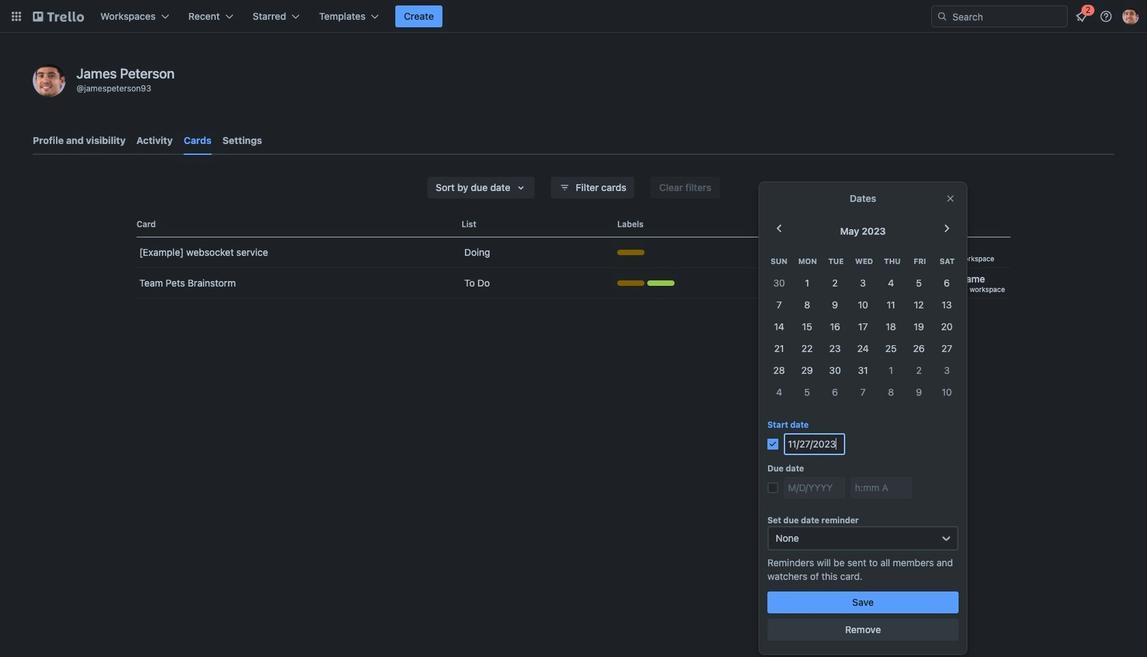 Task type: vqa. For each thing, say whether or not it's contained in the screenshot.
third row from the bottom of the page
yes



Task type: locate. For each thing, give the bounding box(es) containing it.
4 row from the top
[[766, 316, 961, 338]]

Add time text field
[[851, 477, 913, 499]]

search image
[[937, 11, 948, 22]]

1 vertical spatial m/d/yyyy text field
[[784, 477, 846, 499]]

cell
[[766, 273, 793, 294], [793, 273, 821, 294], [821, 273, 849, 294], [849, 273, 877, 294], [877, 273, 905, 294], [905, 273, 933, 294], [933, 273, 961, 294], [766, 294, 793, 316], [793, 294, 821, 316], [821, 294, 849, 316], [849, 294, 877, 316], [877, 294, 905, 316], [905, 294, 933, 316], [933, 294, 961, 316], [766, 316, 793, 338], [793, 316, 821, 338], [821, 316, 849, 338], [849, 316, 877, 338], [877, 316, 905, 338], [905, 316, 933, 338], [933, 316, 961, 338], [766, 338, 793, 360], [793, 338, 821, 360], [821, 338, 849, 360], [849, 338, 877, 360], [877, 338, 905, 360], [905, 338, 933, 360], [933, 338, 961, 360], [766, 360, 793, 382], [793, 360, 821, 382], [821, 360, 849, 382], [849, 360, 877, 382], [877, 360, 905, 382], [905, 360, 933, 382], [933, 360, 961, 382], [766, 382, 793, 404], [793, 382, 821, 404], [821, 382, 849, 404], [849, 382, 877, 404], [877, 382, 905, 404], [905, 382, 933, 404], [933, 382, 961, 404]]

grid
[[766, 251, 961, 404]]

close popover image
[[945, 193, 956, 204]]

0 vertical spatial m/d/yyyy text field
[[784, 434, 846, 456]]

5 row from the top
[[766, 338, 961, 360]]

3 row from the top
[[766, 294, 961, 316]]

open information menu image
[[1100, 10, 1113, 23]]

row
[[766, 251, 961, 273], [766, 273, 961, 294], [766, 294, 961, 316], [766, 316, 961, 338], [766, 338, 961, 360], [766, 360, 961, 382], [766, 382, 961, 404]]

1 m/d/yyyy text field from the top
[[784, 434, 846, 456]]

row group
[[766, 273, 961, 404]]

M/D/YYYY text field
[[784, 434, 846, 456], [784, 477, 846, 499]]

color: yellow, title: none image
[[617, 281, 645, 286]]

2 notifications image
[[1074, 8, 1090, 25]]

back to home image
[[33, 5, 84, 27]]

6 row from the top
[[766, 360, 961, 382]]



Task type: describe. For each thing, give the bounding box(es) containing it.
color: yellow, title: "ready to merge" element
[[617, 250, 645, 255]]

primary element
[[0, 0, 1147, 33]]

color: bold lime, title: "team task" element
[[648, 281, 675, 286]]

7 row from the top
[[766, 382, 961, 404]]

Search field
[[948, 7, 1068, 26]]

james peterson (jamespeterson93) image
[[1123, 8, 1139, 25]]

1 row from the top
[[766, 251, 961, 273]]

2 row from the top
[[766, 273, 961, 294]]

james peterson (jamespeterson93) image
[[33, 64, 66, 97]]

2 m/d/yyyy text field from the top
[[784, 477, 846, 499]]



